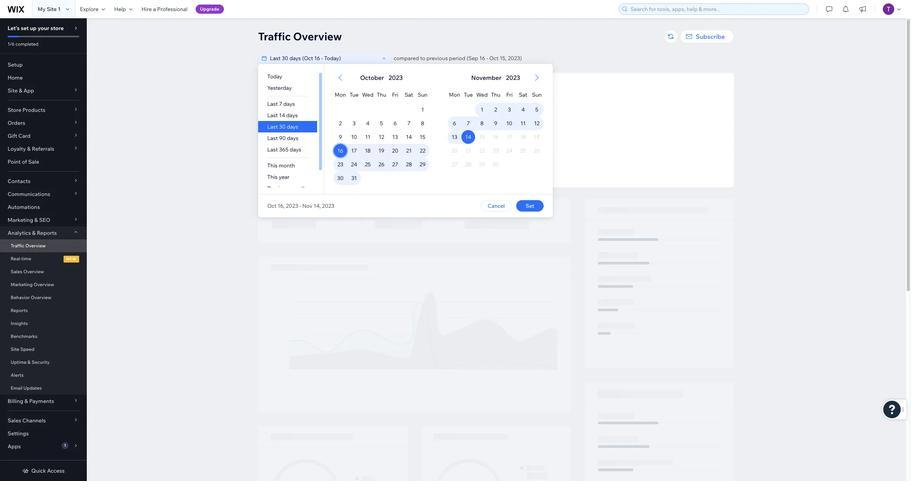Task type: vqa. For each thing, say whether or not it's contained in the screenshot.


Task type: locate. For each thing, give the bounding box(es) containing it.
site for site & app
[[8, 87, 18, 94]]

hire right help button
[[142, 6, 152, 13]]

hire
[[142, 6, 152, 13], [471, 167, 480, 173]]

30 down 23
[[337, 175, 344, 182]]

days right 90
[[287, 135, 299, 142]]

23
[[338, 161, 344, 168]]

a inside the "hire a professional" link
[[153, 6, 156, 13]]

10 up not enough traffic you'll get an overview once your site has more traffic.
[[507, 120, 513, 127]]

0 vertical spatial this
[[267, 162, 278, 169]]

month up oct 16, 2023 - nov 14, 2023
[[290, 185, 306, 192]]

1 alert from the left
[[358, 73, 405, 82]]

1 horizontal spatial reports
[[37, 230, 57, 237]]

1 horizontal spatial hire
[[471, 167, 480, 173]]

1 vertical spatial oct
[[267, 203, 277, 209]]

& left app
[[19, 87, 22, 94]]

site inside popup button
[[8, 87, 18, 94]]

1 horizontal spatial a
[[481, 167, 484, 173]]

1 grid from the left
[[325, 64, 439, 194]]

0 horizontal spatial 12
[[379, 134, 384, 141]]

last down last 7 days
[[267, 112, 278, 119]]

home link
[[0, 71, 87, 84]]

this
[[267, 162, 278, 169], [267, 174, 278, 181]]

22
[[420, 147, 426, 154]]

site left speed
[[11, 347, 19, 352]]

16 right (sep
[[480, 55, 485, 62]]

thu for 5
[[377, 91, 386, 98]]

site for site speed
[[11, 347, 19, 352]]

0 vertical spatial -
[[487, 55, 488, 62]]

overview for traffic overview link
[[25, 243, 46, 249]]

to
[[420, 55, 425, 62], [487, 155, 491, 161]]

site down 'home' at the left top of page
[[8, 87, 18, 94]]

wed
[[362, 91, 374, 98], [476, 91, 488, 98]]

apps
[[8, 443, 21, 450]]

2 sat from the left
[[519, 91, 528, 98]]

1 vertical spatial 2
[[339, 120, 342, 127]]

mon for 2
[[335, 91, 346, 98]]

12 up 19
[[379, 134, 384, 141]]

1 horizontal spatial mon tue wed thu
[[449, 91, 501, 98]]

9 up 'monday, october 16, 2023' cell
[[339, 134, 342, 141]]

& for site
[[19, 87, 22, 94]]

1 wed from the left
[[362, 91, 374, 98]]

sales overview link
[[0, 265, 87, 278]]

overview
[[293, 30, 342, 43], [25, 243, 46, 249], [23, 269, 44, 275], [34, 282, 54, 288], [31, 295, 51, 301]]

alert down compared
[[358, 73, 405, 82]]

last left 90
[[267, 135, 278, 142]]

grid
[[325, 64, 439, 194], [439, 64, 553, 194]]

row containing 13
[[448, 130, 544, 144]]

seo
[[39, 217, 50, 224]]

uptime
[[11, 360, 27, 365]]

marketing
[[485, 167, 506, 173]]

1 horizontal spatial thu
[[491, 91, 501, 98]]

2 thu from the left
[[491, 91, 501, 98]]

thu down november
[[491, 91, 501, 98]]

7 up the 21
[[408, 120, 411, 127]]

settings
[[8, 430, 29, 437]]

& right "loyalty"
[[27, 145, 31, 152]]

16 left 17
[[338, 147, 343, 154]]

& right the billing at bottom left
[[24, 398, 28, 405]]

0 vertical spatial 16
[[480, 55, 485, 62]]

& down the marketing & seo
[[32, 230, 36, 237]]

row containing 16
[[334, 144, 430, 158]]

tuesday, november 14, 2023 cell
[[462, 130, 475, 144]]

payments
[[29, 398, 54, 405]]

to right how
[[487, 155, 491, 161]]

help button
[[110, 0, 137, 18]]

mon tue wed thu down november
[[449, 91, 501, 98]]

& right uptime on the bottom of the page
[[28, 360, 31, 365]]

0 horizontal spatial 7
[[279, 101, 282, 107]]

1 vertical spatial hire
[[471, 167, 480, 173]]

365
[[279, 146, 289, 153]]

0 horizontal spatial 4
[[366, 120, 370, 127]]

& for uptime
[[28, 360, 31, 365]]

7 up last 14 days
[[279, 101, 282, 107]]

None field
[[268, 53, 380, 64]]

0 vertical spatial a
[[153, 6, 156, 13]]

a down how
[[481, 167, 484, 173]]

1 this from the top
[[267, 162, 278, 169]]

1 up "not"
[[481, 106, 483, 113]]

point of sale
[[8, 158, 39, 165]]

0 horizontal spatial wed
[[362, 91, 374, 98]]

explore
[[80, 6, 99, 13]]

marketing inside marketing & seo popup button
[[8, 217, 33, 224]]

1 horizontal spatial mon
[[449, 91, 460, 98]]

2 up enough
[[494, 106, 497, 113]]

professional
[[157, 6, 188, 13]]

- left the nov
[[300, 203, 301, 209]]

1 vertical spatial traffic
[[11, 243, 24, 249]]

time
[[21, 256, 31, 262]]

upgrade button
[[196, 5, 224, 14]]

this for this month
[[267, 162, 278, 169]]

1 vertical spatial 30
[[337, 175, 344, 182]]

reports
[[37, 230, 57, 237], [11, 308, 28, 313]]

sat down compared
[[405, 91, 413, 98]]

1 vertical spatial 12
[[379, 134, 384, 141]]

reports inside analytics & reports dropdown button
[[37, 230, 57, 237]]

billing & payments button
[[0, 395, 87, 408]]

sales up 'settings' on the left bottom
[[8, 417, 21, 424]]

1 mon from the left
[[335, 91, 346, 98]]

1 horizontal spatial traffic
[[258, 30, 291, 43]]

tue for 7
[[464, 91, 473, 98]]

0 vertical spatial 10
[[507, 120, 513, 127]]

0 horizontal spatial sat
[[405, 91, 413, 98]]

0 horizontal spatial 8
[[421, 120, 424, 127]]

1 horizontal spatial 8
[[481, 120, 484, 127]]

sales inside popup button
[[8, 417, 21, 424]]

1 horizontal spatial traffic overview
[[258, 30, 342, 43]]

mon
[[335, 91, 346, 98], [449, 91, 460, 98]]

0 horizontal spatial traffic overview
[[11, 243, 46, 249]]

11 up has
[[521, 120, 526, 127]]

your right up
[[38, 25, 49, 32]]

alert
[[358, 73, 405, 82], [469, 73, 523, 82]]

5 up 19
[[380, 120, 383, 127]]

0 vertical spatial reports
[[37, 230, 57, 237]]

1 vertical spatial this
[[267, 174, 278, 181]]

wed down november
[[476, 91, 488, 98]]

18
[[365, 147, 371, 154]]

0 horizontal spatial 10
[[351, 134, 357, 141]]

mon tue wed thu down october
[[335, 91, 386, 98]]

products
[[23, 107, 45, 114]]

orders button
[[0, 117, 87, 129]]

0 horizontal spatial 14
[[279, 112, 285, 119]]

1 last from the top
[[267, 101, 278, 107]]

0 horizontal spatial mon
[[335, 91, 346, 98]]

- right (sep
[[487, 55, 488, 62]]

not enough traffic you'll get an overview once your site has more traffic.
[[440, 133, 552, 148]]

14
[[279, 112, 285, 119], [406, 134, 412, 141], [465, 134, 471, 141]]

& for loyalty
[[27, 145, 31, 152]]

a
[[153, 6, 156, 13], [481, 167, 484, 173]]

2 tue from the left
[[464, 91, 473, 98]]

my site 1
[[38, 6, 61, 13]]

14 left "not"
[[465, 134, 471, 141]]

october
[[360, 74, 384, 82]]

1 horizontal spatial tue
[[464, 91, 473, 98]]

1 vertical spatial month
[[290, 185, 306, 192]]

subscribe button
[[680, 30, 734, 43]]

1 sun from the left
[[418, 91, 428, 98]]

1 vertical spatial a
[[481, 167, 484, 173]]

to inside learn how to boost your traffic link
[[487, 155, 491, 161]]

sales for sales channels
[[8, 417, 21, 424]]

2 wed from the left
[[476, 91, 488, 98]]

3 up 17
[[353, 120, 356, 127]]

14 left 15
[[406, 134, 412, 141]]

email updates
[[11, 385, 42, 391]]

real-
[[11, 256, 21, 262]]

site right my
[[47, 6, 57, 13]]

up
[[30, 25, 37, 32]]

2023 right 14,
[[322, 203, 334, 209]]

2 sun from the left
[[532, 91, 542, 98]]

12 up more
[[534, 120, 540, 127]]

days
[[283, 101, 295, 107], [286, 112, 298, 119], [287, 123, 298, 130], [287, 135, 299, 142], [290, 146, 301, 153]]

days up the last 30 days
[[286, 112, 298, 119]]

oct left 16, in the left of the page
[[267, 203, 277, 209]]

mon for 6
[[449, 91, 460, 98]]

oct left 15,
[[490, 55, 499, 62]]

30 up 90
[[279, 123, 286, 130]]

month for this month
[[279, 162, 295, 169]]

0 vertical spatial month
[[279, 162, 295, 169]]

hire for hire a marketing expert
[[471, 167, 480, 173]]

marketing inside marketing overview link
[[11, 282, 33, 288]]

2023 down 2023)
[[506, 74, 520, 82]]

my
[[38, 6, 46, 13]]

last 14 days
[[267, 112, 298, 119]]

0 horizontal spatial reports
[[11, 308, 28, 313]]

last for last 7 days
[[267, 101, 278, 107]]

14 up the last 30 days
[[279, 112, 285, 119]]

1 inside sidebar element
[[64, 443, 66, 448]]

30
[[279, 123, 286, 130], [337, 175, 344, 182]]

0 horizontal spatial -
[[300, 203, 301, 209]]

1 mon tue wed thu from the left
[[335, 91, 386, 98]]

0 vertical spatial marketing
[[8, 217, 33, 224]]

1 vertical spatial 4
[[366, 120, 370, 127]]

1 vertical spatial 5
[[380, 120, 383, 127]]

row group for grid containing november
[[439, 103, 553, 194]]

2 fri from the left
[[506, 91, 513, 98]]

let's
[[8, 25, 20, 32]]

loyalty & referrals
[[8, 145, 54, 152]]

reports link
[[0, 304, 87, 317]]

last 7 days
[[267, 101, 295, 107]]

behavior overview link
[[0, 291, 87, 304]]

6
[[394, 120, 397, 127], [453, 120, 456, 127]]

1 horizontal spatial alert
[[469, 73, 523, 82]]

9
[[494, 120, 498, 127], [339, 134, 342, 141]]

1 horizontal spatial 11
[[521, 120, 526, 127]]

days for last 365 days
[[290, 146, 301, 153]]

0 vertical spatial traffic
[[504, 133, 520, 140]]

0 vertical spatial 4
[[522, 106, 525, 113]]

1 6 from the left
[[394, 120, 397, 127]]

2 grid from the left
[[439, 64, 553, 194]]

traffic overview inside sidebar element
[[11, 243, 46, 249]]

sales channels
[[8, 417, 46, 424]]

last
[[267, 101, 278, 107], [267, 112, 278, 119], [267, 123, 278, 130], [267, 135, 278, 142], [267, 146, 278, 153]]

list box
[[258, 71, 324, 194]]

1 horizontal spatial 9
[[494, 120, 498, 127]]

0 horizontal spatial 6
[[394, 120, 397, 127]]

2 up 'monday, october 16, 2023' cell
[[339, 120, 342, 127]]

7 up the tuesday, november 14, 2023 cell
[[467, 120, 470, 127]]

1 horizontal spatial 3
[[508, 106, 511, 113]]

a inside 'hire a marketing expert' link
[[481, 167, 484, 173]]

your right boost
[[506, 155, 515, 161]]

grid containing october
[[325, 64, 439, 194]]

1 fri from the left
[[392, 91, 399, 98]]

4 up has
[[522, 106, 525, 113]]

tue for 3
[[350, 91, 359, 98]]

sale
[[28, 158, 39, 165]]

1 horizontal spatial 30
[[337, 175, 344, 182]]

traffic down has
[[516, 155, 529, 161]]

0 horizontal spatial 2
[[339, 120, 342, 127]]

& for marketing
[[34, 217, 38, 224]]

site & app
[[8, 87, 34, 94]]

of
[[22, 158, 27, 165]]

thu down october
[[377, 91, 386, 98]]

1 horizontal spatial 4
[[522, 106, 525, 113]]

0 horizontal spatial 16
[[338, 147, 343, 154]]

& left seo
[[34, 217, 38, 224]]

last for last 365 days
[[267, 146, 278, 153]]

sales for sales overview
[[11, 269, 22, 275]]

this up this year
[[267, 162, 278, 169]]

6 up get
[[453, 120, 456, 127]]

3 last from the top
[[267, 123, 278, 130]]

sat for 7
[[405, 91, 413, 98]]

9 up enough
[[494, 120, 498, 127]]

1 horizontal spatial 13
[[452, 134, 458, 141]]

0 horizontal spatial 30
[[279, 123, 286, 130]]

1 sat from the left
[[405, 91, 413, 98]]

2
[[494, 106, 497, 113], [339, 120, 342, 127]]

0 horizontal spatial oct
[[267, 203, 277, 209]]

row containing 6
[[448, 117, 544, 130]]

row containing 23
[[334, 158, 430, 171]]

reports down seo
[[37, 230, 57, 237]]

0 horizontal spatial hire
[[142, 6, 152, 13]]

11
[[521, 120, 526, 127], [365, 134, 370, 141]]

access
[[47, 468, 65, 475]]

0 horizontal spatial to
[[420, 55, 425, 62]]

your left site
[[499, 142, 508, 148]]

1 vertical spatial site
[[8, 87, 18, 94]]

0 horizontal spatial 11
[[365, 134, 370, 141]]

more
[[526, 142, 537, 148]]

1 horizontal spatial 12
[[534, 120, 540, 127]]

0 horizontal spatial thu
[[377, 91, 386, 98]]

marketing overview
[[11, 282, 54, 288]]

10 up 17
[[351, 134, 357, 141]]

31
[[351, 175, 357, 182]]

11 up 18
[[365, 134, 370, 141]]

5 up more
[[535, 106, 539, 113]]

a left professional
[[153, 6, 156, 13]]

marketing for marketing & seo
[[8, 217, 33, 224]]

mon tue wed thu
[[335, 91, 386, 98], [449, 91, 501, 98]]

6 up the 20
[[394, 120, 397, 127]]

1 13 from the left
[[393, 134, 398, 141]]

0 vertical spatial hire
[[142, 6, 152, 13]]

speed
[[20, 347, 34, 352]]

last left 365
[[267, 146, 278, 153]]

2 this from the top
[[267, 174, 278, 181]]

1 thu from the left
[[377, 91, 386, 98]]

5 last from the top
[[267, 146, 278, 153]]

1 horizontal spatial 5
[[535, 106, 539, 113]]

this left the year
[[267, 174, 278, 181]]

previous
[[267, 185, 289, 192]]

1 tue from the left
[[350, 91, 359, 98]]

1 horizontal spatial to
[[487, 155, 491, 161]]

1 horizontal spatial fri
[[506, 91, 513, 98]]

4 last from the top
[[267, 135, 278, 142]]

2 alert from the left
[[469, 73, 523, 82]]

wed down october
[[362, 91, 374, 98]]

row group
[[325, 103, 439, 194], [439, 103, 553, 194]]

1 inside row
[[481, 106, 483, 113]]

1 vertical spatial marketing
[[11, 282, 33, 288]]

8 up 15
[[421, 120, 424, 127]]

traffic up site
[[504, 133, 520, 140]]

marketing up behavior
[[11, 282, 33, 288]]

last up last 14 days
[[267, 101, 278, 107]]

0 horizontal spatial alert
[[358, 73, 405, 82]]

this for this year
[[267, 174, 278, 181]]

1 vertical spatial your
[[499, 142, 508, 148]]

2 mon tue wed thu from the left
[[449, 91, 501, 98]]

channels
[[22, 417, 46, 424]]

sun
[[418, 91, 428, 98], [532, 91, 542, 98]]

4 up 18
[[366, 120, 370, 127]]

1 horizontal spatial sat
[[519, 91, 528, 98]]

0 horizontal spatial fri
[[392, 91, 399, 98]]

13 up get
[[452, 134, 458, 141]]

14 inside list box
[[279, 112, 285, 119]]

30 inside list box
[[279, 123, 286, 130]]

to left previous
[[420, 55, 425, 62]]

1
[[58, 6, 61, 13], [421, 106, 424, 113], [481, 106, 483, 113], [64, 443, 66, 448]]

cancel button
[[481, 200, 512, 212]]

last down last 14 days
[[267, 123, 278, 130]]

days up last 90 days
[[287, 123, 298, 130]]

sales down real-
[[11, 269, 22, 275]]

14,
[[314, 203, 321, 209]]

gift card button
[[0, 129, 87, 142]]

0 vertical spatial 30
[[279, 123, 286, 130]]

your
[[38, 25, 49, 32], [499, 142, 508, 148], [506, 155, 515, 161]]

0 horizontal spatial tue
[[350, 91, 359, 98]]

2 mon from the left
[[449, 91, 460, 98]]

days for last 30 days
[[287, 123, 298, 130]]

days up last 14 days
[[283, 101, 295, 107]]

analytics
[[8, 230, 31, 237]]

0 vertical spatial to
[[420, 55, 425, 62]]

1 vertical spatial 16
[[338, 147, 343, 154]]

1 down the settings link on the left bottom of page
[[64, 443, 66, 448]]

alert down 15,
[[469, 73, 523, 82]]

2023 down compared
[[389, 74, 403, 82]]

2 horizontal spatial 14
[[465, 134, 471, 141]]

1 vertical spatial 9
[[339, 134, 342, 141]]

3 up not enough traffic you'll get an overview once your site has more traffic.
[[508, 106, 511, 113]]

row containing 30
[[334, 171, 430, 185]]

0 horizontal spatial 3
[[353, 120, 356, 127]]

row
[[334, 85, 430, 103], [448, 85, 544, 103], [448, 103, 544, 117], [334, 117, 430, 130], [448, 117, 544, 130], [334, 130, 430, 144], [448, 130, 544, 144], [334, 144, 430, 158], [448, 144, 544, 158], [334, 158, 430, 171], [448, 158, 544, 171], [334, 171, 430, 185]]

13 up the 20
[[393, 134, 398, 141]]

an
[[461, 142, 466, 148]]

0 horizontal spatial traffic
[[11, 243, 24, 249]]

this year
[[267, 174, 290, 181]]

1 vertical spatial reports
[[11, 308, 28, 313]]

days right 365
[[290, 146, 301, 153]]

0 vertical spatial sales
[[11, 269, 22, 275]]

reports up insights in the bottom of the page
[[11, 308, 28, 313]]

fri for 6
[[392, 91, 399, 98]]

hire down how
[[471, 167, 480, 173]]

overview for marketing overview link
[[34, 282, 54, 288]]

2 last from the top
[[267, 112, 278, 119]]

1 row group from the left
[[325, 103, 439, 194]]

2 row group from the left
[[439, 103, 553, 194]]

insights
[[11, 321, 28, 326]]

0 vertical spatial site
[[47, 6, 57, 13]]

row containing 2
[[334, 117, 430, 130]]

loyalty & referrals button
[[0, 142, 87, 155]]

0 vertical spatial 9
[[494, 120, 498, 127]]

sat down 2023)
[[519, 91, 528, 98]]

0 vertical spatial your
[[38, 25, 49, 32]]

traffic overview link
[[0, 240, 87, 253]]

month
[[279, 162, 295, 169], [290, 185, 306, 192]]

0 horizontal spatial 9
[[339, 134, 342, 141]]

marketing up analytics
[[8, 217, 33, 224]]

month up the year
[[279, 162, 295, 169]]

let's set up your store
[[8, 25, 64, 32]]

0 horizontal spatial a
[[153, 6, 156, 13]]

8 up "not"
[[481, 120, 484, 127]]

email
[[11, 385, 22, 391]]

automations link
[[0, 201, 87, 214]]



Task type: describe. For each thing, give the bounding box(es) containing it.
referrals
[[32, 145, 54, 152]]

traffic inside not enough traffic you'll get an overview once your site has more traffic.
[[504, 133, 520, 140]]

how
[[477, 155, 486, 161]]

1/6 completed
[[8, 41, 38, 47]]

gift
[[8, 133, 17, 139]]

new
[[66, 257, 77, 262]]

quick access
[[31, 468, 65, 475]]

2 horizontal spatial 7
[[467, 120, 470, 127]]

1 vertical spatial traffic
[[516, 155, 529, 161]]

1 horizontal spatial -
[[487, 55, 488, 62]]

0 vertical spatial 11
[[521, 120, 526, 127]]

1 horizontal spatial 10
[[507, 120, 513, 127]]

& for billing
[[24, 398, 28, 405]]

hire a professional
[[142, 6, 188, 13]]

sales channels button
[[0, 414, 87, 427]]

2 8 from the left
[[481, 120, 484, 127]]

16,
[[278, 203, 285, 209]]

email updates link
[[0, 382, 87, 395]]

alert containing november
[[469, 73, 523, 82]]

days for last 7 days
[[283, 101, 295, 107]]

communications
[[8, 191, 50, 198]]

previous
[[427, 55, 448, 62]]

& for analytics
[[32, 230, 36, 237]]

21
[[406, 147, 412, 154]]

set button
[[516, 200, 544, 212]]

real-time
[[11, 256, 31, 262]]

site speed link
[[0, 343, 87, 356]]

1 vertical spatial 3
[[353, 120, 356, 127]]

set
[[526, 203, 534, 209]]

today
[[267, 73, 282, 80]]

row containing 1
[[448, 103, 544, 117]]

1 horizontal spatial 2
[[494, 106, 497, 113]]

0 vertical spatial 12
[[534, 120, 540, 127]]

site & app button
[[0, 84, 87, 97]]

15,
[[500, 55, 507, 62]]

last for last 30 days
[[267, 123, 278, 130]]

app
[[24, 87, 34, 94]]

0 vertical spatial traffic
[[258, 30, 291, 43]]

enough
[[483, 133, 503, 140]]

alerts link
[[0, 369, 87, 382]]

0 vertical spatial traffic overview
[[258, 30, 342, 43]]

store products button
[[0, 104, 87, 117]]

november
[[471, 74, 502, 82]]

uptime & security
[[11, 360, 50, 365]]

a for professional
[[153, 6, 156, 13]]

sun for 8
[[418, 91, 428, 98]]

fri for 10
[[506, 91, 513, 98]]

contacts
[[8, 178, 30, 185]]

1 up 15
[[421, 106, 424, 113]]

setup
[[8, 61, 23, 68]]

gift card
[[8, 133, 31, 139]]

0 vertical spatial oct
[[490, 55, 499, 62]]

1 vertical spatial 11
[[365, 134, 370, 141]]

mon tue wed thu for 3
[[335, 91, 386, 98]]

boost
[[492, 155, 505, 161]]

store
[[8, 107, 21, 114]]

last 30 days
[[267, 123, 298, 130]]

2 6 from the left
[[453, 120, 456, 127]]

25
[[365, 161, 371, 168]]

cancel
[[488, 203, 505, 209]]

store
[[50, 25, 64, 32]]

get
[[453, 142, 460, 148]]

insights link
[[0, 317, 87, 330]]

2023 right 16, in the left of the page
[[286, 203, 298, 209]]

traffic inside sidebar element
[[11, 243, 24, 249]]

2 vertical spatial your
[[506, 155, 515, 161]]

1 vertical spatial -
[[300, 203, 301, 209]]

2 13 from the left
[[452, 134, 458, 141]]

point of sale link
[[0, 155, 87, 168]]

overview for behavior overview link
[[31, 295, 51, 301]]

set
[[21, 25, 29, 32]]

0 vertical spatial 5
[[535, 106, 539, 113]]

updates
[[23, 385, 42, 391]]

0 horizontal spatial 5
[[380, 120, 383, 127]]

sales overview
[[11, 269, 44, 275]]

billing
[[8, 398, 23, 405]]

hire a marketing expert link
[[471, 166, 521, 173]]

analytics & reports button
[[0, 227, 87, 240]]

0 vertical spatial 3
[[508, 106, 511, 113]]

1 right my
[[58, 6, 61, 13]]

marketing & seo button
[[0, 214, 87, 227]]

once
[[487, 142, 498, 148]]

billing & payments
[[8, 398, 54, 405]]

learn how to boost your traffic link
[[464, 155, 529, 162]]

(sep
[[467, 55, 478, 62]]

row group for grid containing october
[[325, 103, 439, 194]]

reports inside reports link
[[11, 308, 28, 313]]

store products
[[8, 107, 45, 114]]

15
[[420, 134, 426, 141]]

30 inside row
[[337, 175, 344, 182]]

year
[[279, 174, 290, 181]]

last for last 90 days
[[267, 135, 278, 142]]

benchmarks
[[11, 334, 37, 339]]

communications button
[[0, 188, 87, 201]]

wed for 8
[[476, 91, 488, 98]]

expert
[[507, 167, 521, 173]]

wed for 4
[[362, 91, 374, 98]]

7 inside list box
[[279, 101, 282, 107]]

days for last 90 days
[[287, 135, 299, 142]]

page skeleton image
[[258, 199, 734, 481]]

hire for hire a professional
[[142, 6, 152, 13]]

automations
[[8, 204, 40, 211]]

days for last 14 days
[[286, 112, 298, 119]]

list box containing today
[[258, 71, 324, 194]]

1 8 from the left
[[421, 120, 424, 127]]

your inside not enough traffic you'll get an overview once your site has more traffic.
[[499, 142, 508, 148]]

alert containing october
[[358, 73, 405, 82]]

overview for sales overview link at the bottom left
[[23, 269, 44, 275]]

mon tue wed thu for 7
[[449, 91, 501, 98]]

last for last 14 days
[[267, 112, 278, 119]]

security
[[32, 360, 50, 365]]

sidebar element
[[0, 18, 87, 481]]

card
[[18, 133, 31, 139]]

14 inside cell
[[465, 134, 471, 141]]

Search for tools, apps, help & more... field
[[628, 4, 807, 14]]

row containing 9
[[334, 130, 430, 144]]

quick access button
[[22, 468, 65, 475]]

learn how to boost your traffic
[[464, 155, 529, 161]]

a for marketing
[[481, 167, 484, 173]]

orders
[[8, 120, 25, 126]]

behavior overview
[[11, 295, 51, 301]]

last 90 days
[[267, 135, 299, 142]]

last 365 days
[[267, 146, 301, 153]]

behavior
[[11, 295, 30, 301]]

your inside sidebar element
[[38, 25, 49, 32]]

1 horizontal spatial 14
[[406, 134, 412, 141]]

thu for 9
[[491, 91, 501, 98]]

loyalty
[[8, 145, 26, 152]]

completed
[[16, 41, 38, 47]]

grid containing november
[[439, 64, 553, 194]]

quick
[[31, 468, 46, 475]]

monday, october 16, 2023 cell
[[334, 144, 347, 158]]

benchmarks link
[[0, 330, 87, 343]]

marketing for marketing overview
[[11, 282, 33, 288]]

16 inside cell
[[338, 147, 343, 154]]

1 vertical spatial 10
[[351, 134, 357, 141]]

month for previous month
[[290, 185, 306, 192]]

1 horizontal spatial 7
[[408, 120, 411, 127]]

sun for 12
[[532, 91, 542, 98]]

overview
[[467, 142, 486, 148]]

not
[[473, 133, 482, 140]]

27
[[392, 161, 398, 168]]

marketing overview link
[[0, 278, 87, 291]]

sat for 11
[[519, 91, 528, 98]]

20
[[392, 147, 399, 154]]

90
[[279, 135, 286, 142]]

1 horizontal spatial 16
[[480, 55, 485, 62]]

28
[[406, 161, 412, 168]]

has
[[518, 142, 525, 148]]



